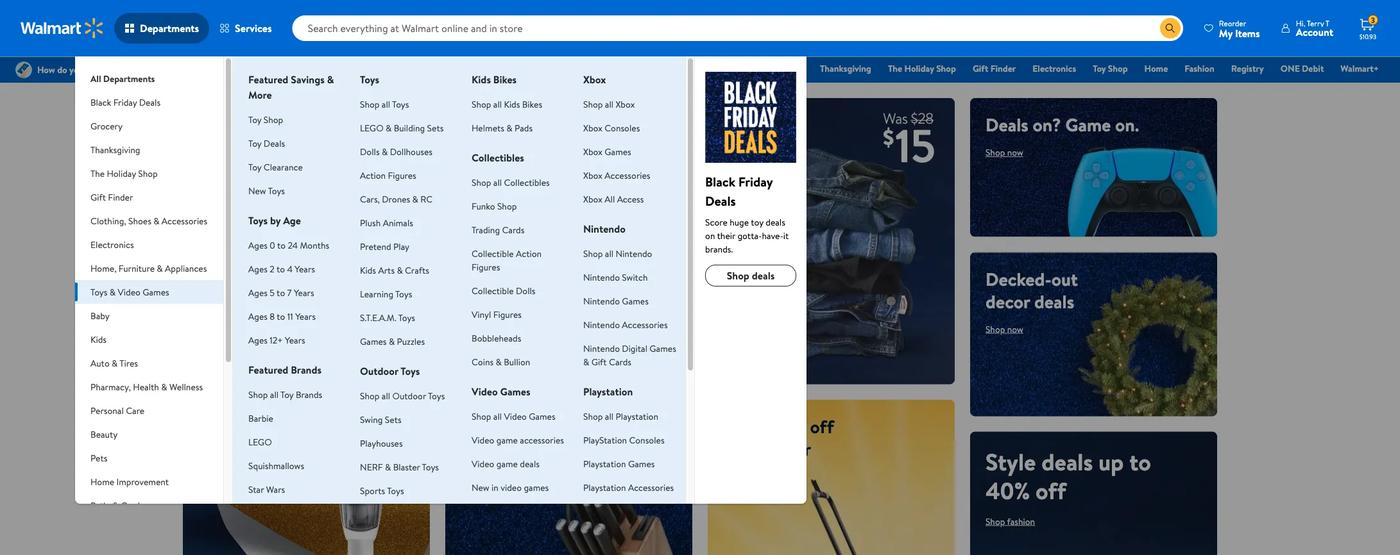Task type: vqa. For each thing, say whether or not it's contained in the screenshot.
the rightmost Smartcast
no



Task type: describe. For each thing, give the bounding box(es) containing it.
shop now for deals on? game on.
[[986, 146, 1024, 159]]

3
[[1372, 15, 1376, 25]]

Walmart Site-Wide search field
[[292, 15, 1184, 41]]

clothing, shoes & accessories button
[[75, 209, 223, 233]]

xbox all access
[[584, 193, 644, 205]]

shop now link for save big!
[[461, 349, 520, 370]]

shop all nintendo link
[[584, 247, 653, 260]]

home for home deals up to 30% off
[[198, 292, 259, 324]]

toy clearance
[[248, 161, 303, 173]]

finder for gift finder link
[[991, 62, 1016, 75]]

40% inside style deals up to 40% off
[[986, 475, 1031, 507]]

deals up the toy clearance link
[[264, 137, 285, 150]]

& inside the featured savings & more
[[327, 73, 334, 87]]

black for the black friday deals link
[[636, 62, 657, 75]]

deals inside black friday deals score huge toy deals on their gotta-have-it brands.
[[706, 192, 736, 210]]

gifts,
[[280, 112, 321, 137]]

0 vertical spatial all
[[91, 72, 101, 85]]

nintendo digital games & gift cards link
[[584, 342, 677, 368]]

figures for vinyl
[[493, 308, 522, 321]]

game for accessories
[[497, 434, 518, 447]]

save big!
[[461, 279, 619, 336]]

1 vertical spatial collectibles
[[504, 176, 550, 189]]

ages for ages 0 to 24 months
[[248, 239, 268, 252]]

shop now for decked-out decor deals
[[986, 323, 1024, 336]]

years right 12+
[[285, 334, 305, 347]]

shop all nintendo
[[584, 247, 653, 260]]

debit
[[1303, 62, 1325, 75]]

games up accessories
[[529, 411, 556, 423]]

sports
[[723, 437, 772, 462]]

shop all collectibles link
[[472, 176, 550, 189]]

years for ages 5 to 7 years
[[294, 287, 314, 299]]

deals inside the black friday deals link
[[686, 62, 707, 75]]

video game deals link
[[472, 458, 540, 471]]

kids for kids bikes
[[472, 73, 491, 87]]

kids arts & crafts link
[[360, 264, 429, 277]]

gift for gift finder link
[[973, 62, 989, 75]]

new for featured savings & more
[[248, 185, 266, 197]]

puzzles
[[397, 335, 425, 348]]

patio & garden
[[91, 500, 149, 512]]

shop fashion link
[[986, 516, 1036, 528]]

up for home deals up to 30% off
[[198, 321, 224, 353]]

0 vertical spatial brands
[[291, 363, 322, 377]]

up for style deals up to 40% off
[[1099, 446, 1124, 478]]

to inside style deals up to 40% off
[[1130, 446, 1152, 478]]

0 horizontal spatial dolls
[[360, 145, 380, 158]]

shop now for high tech gifts, huge savings
[[198, 169, 236, 181]]

shop all outdoor toys link
[[360, 390, 445, 403]]

bobbleheads
[[472, 332, 521, 345]]

clearance
[[264, 161, 303, 173]]

gift inside nintendo digital games & gift cards
[[592, 356, 607, 368]]

grocery for grocery & essentials
[[724, 62, 755, 75]]

0 horizontal spatial cards
[[502, 224, 525, 236]]

& left building
[[386, 122, 392, 134]]

0 horizontal spatial toy shop link
[[248, 113, 283, 126]]

off for home deals up to 30% off
[[198, 350, 229, 382]]

1 horizontal spatial sets
[[427, 122, 444, 134]]

deals inside style deals up to 40% off
[[1042, 446, 1093, 478]]

cars, drones & rc
[[360, 193, 433, 205]]

s.t.e.a.m. toys
[[360, 312, 415, 324]]

toy for the toy deals link
[[248, 137, 262, 150]]

beauty
[[91, 429, 118, 441]]

now for deals on? game on.
[[1008, 146, 1024, 159]]

new in video games
[[472, 482, 549, 494]]

xbox for xbox all access
[[584, 193, 603, 205]]

playstation up 'playstation consoles' link
[[616, 411, 659, 423]]

& left pads at the left top
[[507, 122, 513, 134]]

figures for action
[[388, 169, 416, 182]]

& inside patio & garden dropdown button
[[113, 500, 119, 512]]

all departments
[[91, 72, 155, 85]]

departments inside popup button
[[140, 21, 199, 35]]

the for the holiday shop dropdown button
[[91, 167, 105, 180]]

funko
[[472, 200, 495, 212]]

reorder
[[1220, 18, 1247, 29]]

star wars link
[[248, 484, 285, 496]]

electronics button
[[75, 233, 223, 257]]

years for ages 8 to 11 years
[[295, 310, 316, 323]]

auto & tires
[[91, 357, 138, 370]]

black inside black friday deals score huge toy deals on their gotta-have-it brands.
[[706, 173, 736, 191]]

action figures link
[[360, 169, 416, 182]]

nintendo for nintendo games
[[584, 295, 620, 307]]

playstation for playstation accessories
[[584, 482, 626, 494]]

all for toys
[[382, 98, 390, 110]]

& inside grocery & essentials link
[[757, 62, 763, 75]]

funko shop link
[[472, 200, 517, 212]]

kids for kids dropdown button
[[91, 333, 107, 346]]

shop now for save big!
[[471, 353, 509, 366]]

new for video games
[[472, 482, 490, 494]]

40% inside up to 40% off sports gear
[[772, 414, 806, 439]]

dollhouses
[[390, 145, 433, 158]]

toy for the left toy shop 'link'
[[248, 113, 262, 126]]

pretend play link
[[360, 240, 410, 253]]

accessories inside "clothing, shoes & accessories" "dropdown button"
[[162, 215, 207, 227]]

shop all playstation link
[[584, 411, 659, 423]]

accessories for xbox
[[605, 169, 651, 182]]

wars
[[266, 484, 285, 496]]

arts
[[378, 264, 395, 277]]

deals left on?
[[986, 112, 1029, 137]]

xbox for xbox consoles
[[584, 122, 603, 134]]

games down "s.t.e.a.m."
[[360, 335, 387, 348]]

shop now link for home deals are served
[[461, 448, 499, 461]]

beauty button
[[75, 423, 223, 447]]

video
[[501, 482, 522, 494]]

appliances
[[165, 262, 207, 275]]

ages for ages 5 to 7 years
[[248, 287, 268, 299]]

coins & bullion link
[[472, 356, 531, 368]]

ages 8 to 11 years
[[248, 310, 316, 323]]

ages 5 to 7 years
[[248, 287, 314, 299]]

garden
[[121, 500, 149, 512]]

digital
[[622, 342, 648, 355]]

0 vertical spatial bikes
[[494, 73, 517, 87]]

shop all video games link
[[472, 411, 556, 423]]

collectible action figures link
[[472, 247, 542, 273]]

games down switch on the left of page
[[622, 295, 649, 307]]

0 vertical spatial outdoor
[[360, 365, 399, 379]]

all for featured brands
[[270, 389, 279, 401]]

gift finder for gift finder link
[[973, 62, 1016, 75]]

one
[[1281, 62, 1300, 75]]

games inside nintendo digital games & gift cards
[[650, 342, 677, 355]]

now for save big!
[[493, 353, 509, 366]]

finder for gift finder dropdown button
[[108, 191, 133, 203]]

the holiday shop for the holiday shop link
[[888, 62, 956, 75]]

personal care button
[[75, 399, 223, 423]]

holiday for the holiday shop dropdown button
[[107, 167, 136, 180]]

patio
[[91, 500, 111, 512]]

deals on? game on.
[[986, 112, 1140, 137]]

collectible for collectible action figures
[[472, 247, 514, 260]]

walmart+ link
[[1335, 62, 1385, 75]]

lego link
[[248, 436, 272, 449]]

fashion link
[[1179, 62, 1221, 75]]

shop all toys
[[360, 98, 409, 110]]

account
[[1297, 25, 1334, 39]]

games up playstation accessories link
[[628, 458, 655, 471]]

toys & video games button
[[75, 281, 223, 304]]

vinyl figures link
[[472, 308, 522, 321]]

in
[[492, 482, 499, 494]]

games up shop all video games
[[500, 385, 531, 399]]

ages for ages 2 to 4 years
[[248, 263, 268, 275]]

shop now for home deals up to 30% off
[[198, 390, 236, 403]]

$10.93
[[1360, 32, 1377, 41]]

decor
[[986, 289, 1030, 314]]

& left puzzles
[[389, 335, 395, 348]]

figures inside collectible action figures
[[472, 261, 500, 273]]

video for video games
[[472, 385, 498, 399]]

savings
[[198, 135, 255, 160]]

more
[[248, 88, 272, 102]]

auto
[[91, 357, 110, 370]]

toys inside "dropdown button"
[[91, 286, 107, 299]]

shop deals link
[[706, 265, 797, 287]]

nintendo up switch on the left of page
[[616, 247, 653, 260]]

nintendo for nintendo switch
[[584, 271, 620, 284]]

0 vertical spatial action
[[360, 169, 386, 182]]

& inside home, furniture & appliances dropdown button
[[157, 262, 163, 275]]

personal care
[[91, 405, 145, 417]]

& up action figures link
[[382, 145, 388, 158]]

& inside pharmacy, health & wellness dropdown button
[[161, 381, 167, 394]]

sports toys
[[360, 485, 404, 498]]

electronics for 'electronics' link
[[1033, 62, 1077, 75]]

shop now link for deals on? game on.
[[986, 146, 1024, 159]]

xbox for xbox games
[[584, 145, 603, 158]]

kids button
[[75, 328, 223, 352]]

playstation for playstation games
[[584, 458, 626, 471]]

huge inside black friday deals score huge toy deals on their gotta-have-it brands.
[[730, 216, 749, 229]]

thanksgiving for thanksgiving link on the top right of the page
[[820, 62, 872, 75]]

gear
[[777, 437, 812, 462]]

xbox accessories link
[[584, 169, 651, 182]]

plush animals link
[[360, 217, 413, 229]]

sports toys link
[[360, 485, 404, 498]]

collectible dolls link
[[472, 285, 536, 297]]

have-
[[762, 229, 784, 242]]

care
[[126, 405, 145, 417]]

play
[[393, 240, 410, 253]]

toy shop for the left toy shop 'link'
[[248, 113, 283, 126]]

dolls & dollhouses
[[360, 145, 433, 158]]

new toys link
[[248, 185, 285, 197]]

video for video game deals
[[472, 458, 495, 471]]

all for outdoor toys
[[382, 390, 390, 403]]

deals inside home deals up to 30% off
[[265, 292, 316, 324]]

toy
[[751, 216, 764, 229]]

friday for the black friday deals link
[[660, 62, 684, 75]]

wellness
[[169, 381, 203, 394]]

coins
[[472, 356, 494, 368]]

high tech gifts, huge savings
[[198, 112, 364, 160]]

1 vertical spatial departments
[[103, 72, 155, 85]]

shop all kids bikes link
[[472, 98, 543, 110]]

nintendo for nintendo
[[584, 222, 626, 236]]

playstation games link
[[584, 458, 655, 471]]

one debit
[[1281, 62, 1325, 75]]

lego for lego link
[[248, 436, 272, 449]]

1 horizontal spatial toy shop link
[[1088, 62, 1134, 75]]

shop inside dropdown button
[[138, 167, 158, 180]]

swing sets link
[[360, 414, 402, 426]]

gift finder for gift finder dropdown button
[[91, 191, 133, 203]]

electronics for electronics "dropdown button"
[[91, 238, 134, 251]]

& inside "clothing, shoes & accessories" "dropdown button"
[[154, 215, 160, 227]]

7
[[287, 287, 292, 299]]



Task type: locate. For each thing, give the bounding box(es) containing it.
pads
[[515, 122, 533, 134]]

off for style deals up to 40% off
[[1036, 475, 1067, 507]]

s.t.e.a.m.
[[360, 312, 397, 324]]

playstation accessories link
[[584, 482, 674, 494]]

5 ages from the top
[[248, 334, 268, 347]]

kids inside dropdown button
[[91, 333, 107, 346]]

cars,
[[360, 193, 380, 205]]

deals up grocery dropdown button
[[139, 96, 161, 108]]

home improvement button
[[75, 471, 223, 494]]

& right health
[[161, 381, 167, 394]]

nintendo for nintendo digital games & gift cards
[[584, 342, 620, 355]]

friday for black friday deals dropdown button
[[113, 96, 137, 108]]

departments button
[[114, 13, 209, 44]]

high
[[198, 112, 236, 137]]

tech
[[241, 112, 276, 137]]

0 vertical spatial consoles
[[605, 122, 640, 134]]

1 vertical spatial friday
[[113, 96, 137, 108]]

1 horizontal spatial gift finder
[[973, 62, 1016, 75]]

accessories down gift finder dropdown button
[[162, 215, 207, 227]]

0 horizontal spatial gift
[[91, 191, 106, 203]]

2 featured from the top
[[248, 363, 288, 377]]

0 horizontal spatial finder
[[108, 191, 133, 203]]

huge up gotta-
[[730, 216, 749, 229]]

home for home deals are served
[[461, 414, 508, 439]]

xbox for xbox accessories
[[584, 169, 603, 182]]

1 vertical spatial grocery
[[91, 120, 123, 132]]

2 vertical spatial off
[[1036, 475, 1067, 507]]

black friday deals for black friday deals dropdown button
[[91, 96, 161, 108]]

now for home deals up to 30% off
[[220, 390, 236, 403]]

1 vertical spatial new
[[472, 482, 490, 494]]

ages left 5
[[248, 287, 268, 299]]

shop all xbox link
[[584, 98, 635, 110]]

1 vertical spatial sets
[[385, 414, 402, 426]]

0 horizontal spatial off
[[198, 350, 229, 382]]

1 vertical spatial action
[[516, 247, 542, 260]]

new left in
[[472, 482, 490, 494]]

now down deals on? game on.
[[1008, 146, 1024, 159]]

black for black friday deals dropdown button
[[91, 96, 111, 108]]

accessories for playstation
[[628, 482, 674, 494]]

consoles down shop all xbox
[[605, 122, 640, 134]]

by
[[270, 214, 281, 228]]

ages for ages 8 to 11 years
[[248, 310, 268, 323]]

style deals up to 40% off
[[986, 446, 1152, 507]]

playstation down playstation games link
[[584, 482, 626, 494]]

1 horizontal spatial the
[[888, 62, 903, 75]]

1 vertical spatial huge
[[730, 216, 749, 229]]

action figures
[[360, 169, 416, 182]]

dolls up action figures link
[[360, 145, 380, 158]]

toys & video games image
[[706, 72, 797, 163]]

pharmacy, health & wellness
[[91, 381, 203, 394]]

nintendo for nintendo accessories
[[584, 319, 620, 331]]

gift inside dropdown button
[[91, 191, 106, 203]]

xbox up xbox consoles link
[[616, 98, 635, 110]]

baby button
[[75, 304, 223, 328]]

0 vertical spatial toy shop
[[1093, 62, 1128, 75]]

& left rc
[[412, 193, 418, 205]]

1 vertical spatial toy shop
[[248, 113, 283, 126]]

barbie
[[248, 412, 273, 425]]

collectible inside collectible action figures
[[472, 247, 514, 260]]

0 horizontal spatial action
[[360, 169, 386, 182]]

drones
[[382, 193, 410, 205]]

deals down search search box
[[686, 62, 707, 75]]

outdoor down outdoor toys
[[393, 390, 426, 403]]

1 horizontal spatial thanksgiving
[[820, 62, 872, 75]]

& right arts
[[397, 264, 403, 277]]

new down the toy clearance link
[[248, 185, 266, 197]]

departments up all departments link
[[140, 21, 199, 35]]

home link
[[1139, 62, 1174, 75]]

all departments link
[[75, 56, 223, 91]]

1 game from the top
[[497, 434, 518, 447]]

all for playstation
[[605, 411, 614, 423]]

xbox all access link
[[584, 193, 644, 205]]

video up in
[[472, 458, 495, 471]]

the holiday shop inside dropdown button
[[91, 167, 158, 180]]

1 vertical spatial electronics
[[91, 238, 134, 251]]

holiday
[[905, 62, 935, 75], [107, 167, 136, 180]]

video for video game accessories
[[472, 434, 495, 447]]

0 vertical spatial the holiday shop
[[888, 62, 956, 75]]

1 horizontal spatial new
[[472, 482, 490, 494]]

0 vertical spatial electronics
[[1033, 62, 1077, 75]]

4 ages from the top
[[248, 310, 268, 323]]

all up lego & building sets
[[382, 98, 390, 110]]

all up black friday deals dropdown button
[[91, 72, 101, 85]]

terry
[[1308, 18, 1325, 29]]

thanksgiving for thanksgiving dropdown button
[[91, 143, 140, 156]]

0 horizontal spatial the holiday shop
[[91, 167, 158, 180]]

xbox down xbox consoles link
[[584, 145, 603, 158]]

gift finder
[[973, 62, 1016, 75], [91, 191, 133, 203]]

featured for featured savings & more
[[248, 73, 288, 87]]

& down the home,
[[110, 286, 116, 299]]

0 horizontal spatial gift finder
[[91, 191, 133, 203]]

registry link
[[1226, 62, 1270, 75]]

2 horizontal spatial black
[[706, 173, 736, 191]]

featured brands
[[248, 363, 322, 377]]

collectibles up the funko shop
[[504, 176, 550, 189]]

2 game from the top
[[497, 458, 518, 471]]

1 horizontal spatial dolls
[[516, 285, 536, 297]]

1 horizontal spatial black
[[636, 62, 657, 75]]

lego down barbie link at the bottom
[[248, 436, 272, 449]]

figures
[[388, 169, 416, 182], [472, 261, 500, 273], [493, 308, 522, 321]]

1 vertical spatial all
[[605, 193, 615, 205]]

gift right the holiday shop link
[[973, 62, 989, 75]]

home inside dropdown button
[[91, 476, 114, 489]]

0 vertical spatial collectible
[[472, 247, 514, 260]]

bikes up pads at the left top
[[522, 98, 543, 110]]

1 horizontal spatial lego
[[360, 122, 384, 134]]

save
[[461, 279, 543, 336]]

all for video games
[[494, 411, 502, 423]]

outdoor down games & puzzles link
[[360, 365, 399, 379]]

xbox consoles
[[584, 122, 640, 134]]

& right savings
[[327, 73, 334, 87]]

collectible for collectible dolls
[[472, 285, 514, 297]]

action inside collectible action figures
[[516, 247, 542, 260]]

xbox accessories
[[584, 169, 651, 182]]

ages left 8
[[248, 310, 268, 323]]

personal
[[91, 405, 124, 417]]

served
[[586, 414, 637, 439]]

on
[[706, 229, 715, 242]]

now down bobbleheads
[[493, 353, 509, 366]]

friday inside dropdown button
[[113, 96, 137, 108]]

plush animals
[[360, 217, 413, 229]]

up inside style deals up to 40% off
[[1099, 446, 1124, 478]]

1 vertical spatial black
[[91, 96, 111, 108]]

0 vertical spatial dolls
[[360, 145, 380, 158]]

toy inside 'link'
[[1093, 62, 1106, 75]]

now down "decor" in the bottom of the page
[[1008, 323, 1024, 336]]

thanksgiving down grocery dropdown button
[[91, 143, 140, 156]]

nerf & blaster toys link
[[360, 461, 439, 474]]

consoles for xbox
[[605, 122, 640, 134]]

huge inside high tech gifts, huge savings
[[325, 112, 364, 137]]

all down video games
[[494, 411, 502, 423]]

home down search icon
[[1145, 62, 1169, 75]]

dolls & dollhouses link
[[360, 145, 433, 158]]

kids up auto
[[91, 333, 107, 346]]

all for collectibles
[[494, 176, 502, 189]]

2 horizontal spatial gift
[[973, 62, 989, 75]]

home for home improvement
[[91, 476, 114, 489]]

lego & building sets link
[[360, 122, 444, 134]]

finder inside gift finder link
[[991, 62, 1016, 75]]

ages 12+ years link
[[248, 334, 305, 347]]

0 vertical spatial collectibles
[[472, 151, 524, 165]]

toy shop link
[[1088, 62, 1134, 75], [248, 113, 283, 126]]

shop now link for high tech gifts, huge savings
[[198, 169, 236, 181]]

deals up score at right top
[[706, 192, 736, 210]]

0 vertical spatial grocery
[[724, 62, 755, 75]]

1 vertical spatial collectible
[[472, 285, 514, 297]]

game up 'video game deals' link
[[497, 434, 518, 447]]

toy shop for right toy shop 'link'
[[1093, 62, 1128, 75]]

it
[[784, 229, 789, 242]]

crafts
[[405, 264, 429, 277]]

nerf & blaster toys
[[360, 461, 439, 474]]

2 horizontal spatial off
[[1036, 475, 1067, 507]]

1 vertical spatial consoles
[[629, 434, 665, 447]]

ages 2 to 4 years
[[248, 263, 315, 275]]

squishmallows
[[248, 460, 304, 472]]

1 horizontal spatial 40%
[[986, 475, 1031, 507]]

0 vertical spatial featured
[[248, 73, 288, 87]]

& inside toys & video games "dropdown button"
[[110, 286, 116, 299]]

video up video game accessories
[[504, 411, 527, 423]]

furniture
[[119, 262, 155, 275]]

1 horizontal spatial the holiday shop
[[888, 62, 956, 75]]

collectible
[[472, 247, 514, 260], [472, 285, 514, 297]]

figures down collectible dolls link
[[493, 308, 522, 321]]

1 horizontal spatial electronics
[[1033, 62, 1077, 75]]

0 vertical spatial holiday
[[905, 62, 935, 75]]

consoles down shop all playstation link
[[629, 434, 665, 447]]

1 vertical spatial 40%
[[986, 475, 1031, 507]]

shop now for home deals are served
[[461, 448, 499, 461]]

video down coins
[[472, 385, 498, 399]]

1 vertical spatial toy shop link
[[248, 113, 283, 126]]

1 horizontal spatial off
[[810, 414, 834, 439]]

departments up black friday deals dropdown button
[[103, 72, 155, 85]]

nintendo switch link
[[584, 271, 648, 284]]

& down nintendo accessories link
[[584, 356, 590, 368]]

the inside the holiday shop dropdown button
[[91, 167, 105, 180]]

1 vertical spatial brands
[[296, 389, 322, 401]]

to inside up to 40% off sports gear
[[750, 414, 767, 439]]

1 horizontal spatial gift
[[592, 356, 607, 368]]

& right coins
[[496, 356, 502, 368]]

deals inside black friday deals score huge toy deals on their gotta-have-it brands.
[[766, 216, 786, 229]]

1 horizontal spatial black friday deals
[[636, 62, 707, 75]]

the for the holiday shop link
[[888, 62, 903, 75]]

gift down nintendo accessories
[[592, 356, 607, 368]]

& right furniture
[[157, 262, 163, 275]]

brands.
[[706, 243, 733, 255]]

2 vertical spatial figures
[[493, 308, 522, 321]]

ages left 12+
[[248, 334, 268, 347]]

1 collectible from the top
[[472, 247, 514, 260]]

collectibles up "shop all collectibles" link at left
[[472, 151, 524, 165]]

video inside "dropdown button"
[[118, 286, 140, 299]]

1 vertical spatial gift finder
[[91, 191, 133, 203]]

grocery for grocery
[[91, 120, 123, 132]]

deals inside black friday deals dropdown button
[[139, 96, 161, 108]]

black friday deals for the black friday deals link
[[636, 62, 707, 75]]

12+
[[270, 334, 283, 347]]

black friday deals inside dropdown button
[[91, 96, 161, 108]]

cards right trading
[[502, 224, 525, 236]]

nintendo inside nintendo digital games & gift cards
[[584, 342, 620, 355]]

xbox for xbox
[[584, 73, 606, 87]]

0
[[270, 239, 275, 252]]

search icon image
[[1166, 23, 1176, 33]]

40% up shop fashion
[[986, 475, 1031, 507]]

games up xbox accessories link
[[605, 145, 632, 158]]

up inside home deals up to 30% off
[[198, 321, 224, 353]]

black friday deals
[[636, 62, 707, 75], [91, 96, 161, 108]]

home left 8
[[198, 292, 259, 324]]

0 vertical spatial toy shop link
[[1088, 62, 1134, 75]]

ages for ages 12+ years
[[248, 334, 268, 347]]

0 vertical spatial off
[[198, 350, 229, 382]]

grocery inside dropdown button
[[91, 120, 123, 132]]

deals inside decked-out decor deals
[[1035, 289, 1075, 314]]

star
[[248, 484, 264, 496]]

collectibles
[[472, 151, 524, 165], [504, 176, 550, 189]]

featured inside the featured savings & more
[[248, 73, 288, 87]]

accessories up access
[[605, 169, 651, 182]]

nintendo switch
[[584, 271, 648, 284]]

0 vertical spatial sets
[[427, 122, 444, 134]]

0 horizontal spatial all
[[91, 72, 101, 85]]

0 vertical spatial finder
[[991, 62, 1016, 75]]

1 horizontal spatial grocery
[[724, 62, 755, 75]]

1 horizontal spatial finder
[[991, 62, 1016, 75]]

the inside the holiday shop link
[[888, 62, 903, 75]]

nintendo up nintendo games link
[[584, 271, 620, 284]]

0 vertical spatial friday
[[660, 62, 684, 75]]

1 vertical spatial off
[[810, 414, 834, 439]]

1 vertical spatial black friday deals
[[91, 96, 161, 108]]

1 vertical spatial game
[[497, 458, 518, 471]]

toy shop inside toy shop 'link'
[[1093, 62, 1128, 75]]

cards inside nintendo digital games & gift cards
[[609, 356, 632, 368]]

1 vertical spatial outdoor
[[393, 390, 426, 403]]

0 vertical spatial huge
[[325, 112, 364, 137]]

& left essentials
[[757, 62, 763, 75]]

toy for right toy shop 'link'
[[1093, 62, 1106, 75]]

1 horizontal spatial holiday
[[905, 62, 935, 75]]

funko shop
[[472, 200, 517, 212]]

0 vertical spatial the
[[888, 62, 903, 75]]

thanksgiving inside thanksgiving dropdown button
[[91, 143, 140, 156]]

video games
[[472, 385, 531, 399]]

kids left arts
[[360, 264, 376, 277]]

0 vertical spatial figures
[[388, 169, 416, 182]]

now for high tech gifts, huge savings
[[220, 169, 236, 181]]

tires
[[120, 357, 138, 370]]

nintendo up shop all nintendo at the left of the page
[[584, 222, 626, 236]]

kids up "helmets & pads"
[[504, 98, 520, 110]]

Search search field
[[292, 15, 1184, 41]]

all for xbox
[[605, 98, 614, 110]]

new
[[248, 185, 266, 197], [472, 482, 490, 494]]

xbox up shop all xbox link
[[584, 73, 606, 87]]

ages left 2
[[248, 263, 268, 275]]

nintendo left digital
[[584, 342, 620, 355]]

lego for lego & building sets
[[360, 122, 384, 134]]

0 vertical spatial thanksgiving
[[820, 62, 872, 75]]

video game accessories
[[472, 434, 564, 447]]

1 vertical spatial bikes
[[522, 98, 543, 110]]

toys by age
[[248, 214, 301, 228]]

games inside "dropdown button"
[[143, 286, 169, 299]]

& right shoes
[[154, 215, 160, 227]]

gift finder up clothing,
[[91, 191, 133, 203]]

3 ages from the top
[[248, 287, 268, 299]]

off inside home deals up to 30% off
[[198, 350, 229, 382]]

gift finder inside dropdown button
[[91, 191, 133, 203]]

home inside home deals up to 30% off
[[198, 292, 259, 324]]

0 horizontal spatial black
[[91, 96, 111, 108]]

1 horizontal spatial friday
[[660, 62, 684, 75]]

2 vertical spatial friday
[[739, 173, 773, 191]]

off inside style deals up to 40% off
[[1036, 475, 1067, 507]]

home,
[[91, 262, 117, 275]]

brands up shop all toy brands link
[[291, 363, 322, 377]]

1 horizontal spatial huge
[[730, 216, 749, 229]]

1 ages from the top
[[248, 239, 268, 252]]

gift finder left 'electronics' link
[[973, 62, 1016, 75]]

kids for kids arts & crafts
[[360, 264, 376, 277]]

game up new in video games link
[[497, 458, 518, 471]]

home up "patio"
[[91, 476, 114, 489]]

xbox down xbox accessories
[[584, 193, 603, 205]]

shop all toy brands link
[[248, 389, 322, 401]]

all up playstation
[[605, 411, 614, 423]]

1 horizontal spatial cards
[[609, 356, 632, 368]]

hi,
[[1297, 18, 1306, 29]]

thanksgiving right essentials
[[820, 62, 872, 75]]

nerf
[[360, 461, 383, 474]]

action down trading cards
[[516, 247, 542, 260]]

toy for the toy clearance link
[[248, 161, 262, 173]]

new in video games link
[[472, 482, 549, 494]]

collectible down trading cards
[[472, 247, 514, 260]]

0 horizontal spatial huge
[[325, 112, 364, 137]]

one debit link
[[1275, 62, 1330, 75]]

shop now link for decked-out decor deals
[[986, 323, 1024, 336]]

0 vertical spatial lego
[[360, 122, 384, 134]]

brands
[[291, 363, 322, 377], [296, 389, 322, 401]]

building
[[394, 122, 425, 134]]

consoles for playstation
[[629, 434, 665, 447]]

years for ages 2 to 4 years
[[295, 263, 315, 275]]

swing
[[360, 414, 383, 426]]

collectible up the vinyl figures link
[[472, 285, 514, 297]]

black inside dropdown button
[[91, 96, 111, 108]]

featured for featured brands
[[248, 363, 288, 377]]

0 vertical spatial black friday deals
[[636, 62, 707, 75]]

finder inside gift finder dropdown button
[[108, 191, 133, 203]]

holiday inside dropdown button
[[107, 167, 136, 180]]

home for home
[[1145, 62, 1169, 75]]

shop now
[[986, 146, 1024, 159], [198, 169, 236, 181], [986, 323, 1024, 336], [471, 353, 509, 366], [198, 390, 236, 403], [461, 448, 499, 461]]

2 ages from the top
[[248, 263, 268, 275]]

shop deals
[[727, 269, 775, 283]]

nintendo down nintendo games link
[[584, 319, 620, 331]]

xbox consoles link
[[584, 122, 640, 134]]

1 horizontal spatial action
[[516, 247, 542, 260]]

0 horizontal spatial sets
[[385, 414, 402, 426]]

all up the funko shop
[[494, 176, 502, 189]]

0 vertical spatial gift
[[973, 62, 989, 75]]

& inside auto & tires dropdown button
[[112, 357, 118, 370]]

0 horizontal spatial friday
[[113, 96, 137, 108]]

out
[[1052, 267, 1078, 292]]

the up clothing,
[[91, 167, 105, 180]]

0 vertical spatial cards
[[502, 224, 525, 236]]

1 horizontal spatial toy shop
[[1093, 62, 1128, 75]]

1 featured from the top
[[248, 73, 288, 87]]

ages 0 to 24 months
[[248, 239, 329, 252]]

black friday deals button
[[75, 91, 223, 114]]

sets right building
[[427, 122, 444, 134]]

brands down "featured brands" on the left bottom of page
[[296, 389, 322, 401]]

shop all kids bikes
[[472, 98, 543, 110]]

game for deals
[[497, 458, 518, 471]]

now for home deals are served
[[483, 448, 499, 461]]

walmart image
[[21, 18, 104, 39]]

sets right swing
[[385, 414, 402, 426]]

electronics inside "dropdown button"
[[91, 238, 134, 251]]

pretend
[[360, 240, 391, 253]]

the holiday shop for the holiday shop dropdown button
[[91, 167, 158, 180]]

sets
[[427, 122, 444, 134], [385, 414, 402, 426]]

1 vertical spatial gift
[[91, 191, 106, 203]]

gift for gift finder dropdown button
[[91, 191, 106, 203]]

0 vertical spatial 40%
[[772, 414, 806, 439]]

0 horizontal spatial grocery
[[91, 120, 123, 132]]

bikes
[[494, 73, 517, 87], [522, 98, 543, 110]]

shop inside 'link'
[[1109, 62, 1128, 75]]

holiday for the holiday shop link
[[905, 62, 935, 75]]

thanksgiving link
[[815, 62, 878, 75]]

2 vertical spatial black
[[706, 173, 736, 191]]

improvement
[[117, 476, 169, 489]]

bikes up shop all kids bikes
[[494, 73, 517, 87]]

toy shop left home link
[[1093, 62, 1128, 75]]

coins & bullion
[[472, 356, 531, 368]]

dolls down collectible action figures
[[516, 285, 536, 297]]

1 horizontal spatial all
[[605, 193, 615, 205]]

grocery down walmart site-wide search box
[[724, 62, 755, 75]]

11
[[287, 310, 293, 323]]

1 vertical spatial figures
[[472, 261, 500, 273]]

finder left 'electronics' link
[[991, 62, 1016, 75]]

accessories up digital
[[622, 319, 668, 331]]

action up "cars,"
[[360, 169, 386, 182]]

1 horizontal spatial bikes
[[522, 98, 543, 110]]

accessories down playstation games link
[[628, 482, 674, 494]]

gift up clothing,
[[91, 191, 106, 203]]

2 collectible from the top
[[472, 285, 514, 297]]

home improvement
[[91, 476, 169, 489]]

hi, terry t account
[[1297, 18, 1334, 39]]

kids up shop all kids bikes link
[[472, 73, 491, 87]]

all up xbox consoles link
[[605, 98, 614, 110]]

30%
[[256, 321, 299, 353]]

all for kids bikes
[[494, 98, 502, 110]]

to inside home deals up to 30% off
[[229, 321, 251, 353]]

shop now link for home deals up to 30% off
[[198, 390, 236, 403]]

now for decked-out decor deals
[[1008, 323, 1024, 336]]

friday inside black friday deals score huge toy deals on their gotta-have-it brands.
[[739, 173, 773, 191]]

playstation for playstation
[[584, 385, 633, 399]]

all for nintendo
[[605, 247, 614, 260]]

kids
[[472, 73, 491, 87], [504, 98, 520, 110], [360, 264, 376, 277], [91, 333, 107, 346]]

thanksgiving inside thanksgiving link
[[820, 62, 872, 75]]

walmart+
[[1341, 62, 1380, 75]]

off inside up to 40% off sports gear
[[810, 414, 834, 439]]

the
[[888, 62, 903, 75], [91, 167, 105, 180]]

1 vertical spatial up
[[1099, 446, 1124, 478]]

0 horizontal spatial toy shop
[[248, 113, 283, 126]]

& right nerf
[[385, 461, 391, 474]]

& inside nintendo digital games & gift cards
[[584, 356, 590, 368]]

home deals up to 30% off
[[198, 292, 316, 382]]



